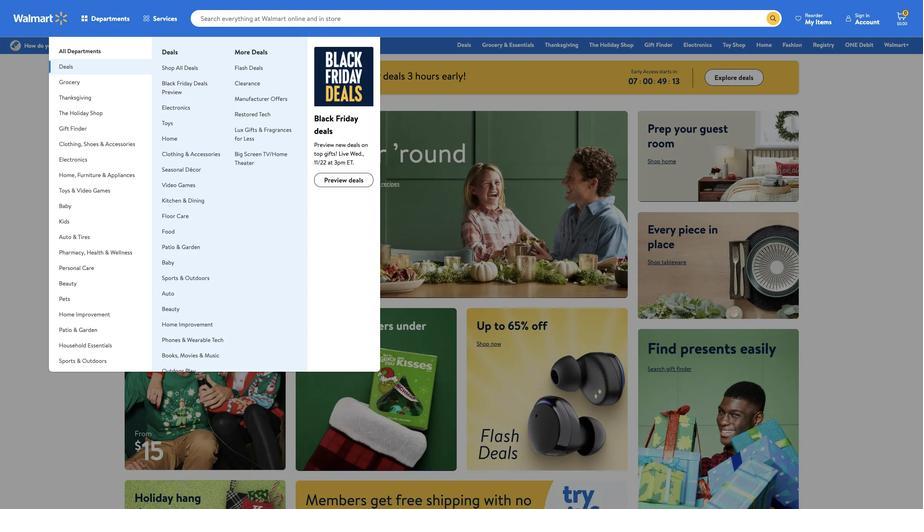 Task type: vqa. For each thing, say whether or not it's contained in the screenshot.
left "Care"
yes



Task type: locate. For each thing, give the bounding box(es) containing it.
0 vertical spatial outdoors
[[185, 274, 210, 282]]

gifts
[[245, 126, 257, 134]]

care down health
[[82, 264, 94, 272]]

garden inside patio & garden dropdown button
[[79, 326, 97, 334]]

departments up all departments link
[[91, 14, 130, 23]]

black inside the black friday deals preview new deals on top gifts! live wed., 11/22 at 3pm et.
[[314, 113, 334, 124]]

preview inside black friday deals preview
[[162, 88, 182, 96]]

1 vertical spatial explore
[[361, 180, 380, 188]]

shop now left auto link
[[135, 283, 159, 291]]

deals down the all departments
[[59, 62, 73, 71]]

0 horizontal spatial auto
[[59, 233, 71, 241]]

0 horizontal spatial care
[[82, 264, 94, 272]]

1 horizontal spatial grocery
[[482, 41, 503, 49]]

the holiday shop for the holiday shop link
[[590, 41, 634, 49]]

gift inside dropdown button
[[59, 124, 69, 133]]

the right thanksgiving link
[[590, 41, 599, 49]]

auto for auto link
[[162, 289, 174, 298]]

all inside all departments link
[[59, 47, 66, 55]]

toy shop link
[[720, 40, 750, 49]]

shop now link down up
[[477, 339, 502, 348]]

:
[[640, 76, 642, 86], [654, 76, 656, 86], [669, 76, 670, 86]]

seasonal décor link
[[162, 165, 201, 174]]

gift finder
[[645, 41, 673, 49], [59, 124, 87, 133]]

gift finder inside dropdown button
[[59, 124, 87, 133]]

household
[[59, 341, 86, 350]]

electronics left toy
[[684, 41, 713, 49]]

pharmacy, health & wellness button
[[49, 245, 152, 260]]

gift finder link
[[641, 40, 677, 49]]

now left clothing
[[149, 142, 159, 151]]

deals inside deals dropdown button
[[59, 62, 73, 71]]

time
[[135, 504, 158, 509]]

home improvement up "phones & wearable tech"
[[162, 320, 213, 329]]

games up kitchen & dining
[[178, 181, 196, 189]]

65%
[[508, 317, 529, 333]]

0 horizontal spatial home link
[[162, 134, 178, 143]]

'round
[[393, 134, 467, 171]]

electronics up toys link
[[162, 103, 190, 112]]

now for holiday savings are here!
[[149, 142, 159, 151]]

sports down baby link
[[162, 274, 178, 282]]

0 horizontal spatial the holiday shop
[[59, 109, 103, 117]]

reorder
[[806, 12, 824, 19]]

& inside the grocery & essentials link
[[504, 41, 508, 49]]

0 horizontal spatial :
[[640, 76, 642, 86]]

now left auto link
[[149, 283, 159, 291]]

friday for deals
[[177, 79, 192, 87]]

all down "walmart" image
[[59, 47, 66, 55]]

deals up the top
[[314, 125, 333, 136]]

care inside dropdown button
[[82, 264, 94, 272]]

beauty for beauty dropdown button
[[59, 279, 77, 288]]

seasonal down clothing
[[162, 165, 184, 174]]

gift up access
[[645, 41, 655, 49]]

departments up deals dropdown button
[[67, 47, 101, 55]]

new inside the black friday deals preview new deals on top gifts! live wed., 11/22 at 3pm et.
[[336, 141, 346, 149]]

patio & garden inside dropdown button
[[59, 326, 97, 334]]

0 horizontal spatial electronics
[[59, 155, 87, 164]]

pharmacy,
[[59, 248, 85, 257]]

electronics for bottom electronics link
[[162, 103, 190, 112]]

join walmart+ & shop new black friday deals 3 hours early!
[[212, 69, 467, 83]]

services button
[[137, 8, 184, 28]]

shop now link left auto link
[[135, 283, 159, 291]]

garden for patio & garden link
[[182, 243, 200, 251]]

in:
[[673, 68, 679, 75]]

0 vertical spatial garden
[[182, 243, 200, 251]]

deals up early!
[[458, 41, 472, 49]]

black inside black friday deals preview
[[162, 79, 176, 87]]

: right "49"
[[669, 76, 670, 86]]

home
[[757, 41, 772, 49], [162, 134, 178, 143], [59, 310, 75, 319], [162, 320, 178, 329]]

shop all deals
[[162, 64, 198, 72]]

prep
[[648, 120, 672, 136]]

1 vertical spatial care
[[82, 264, 94, 272]]

shop now for holiday savings are here!
[[135, 142, 159, 151]]

music
[[205, 351, 220, 360]]

home improvement down pets dropdown button
[[59, 310, 110, 319]]

household essentials button
[[49, 338, 152, 353]]

shop
[[621, 41, 634, 49], [733, 41, 746, 49], [162, 64, 175, 72], [90, 109, 103, 117], [135, 142, 147, 151], [648, 157, 661, 165], [306, 180, 319, 188], [648, 258, 661, 266], [135, 283, 147, 291], [477, 339, 490, 348], [306, 354, 319, 362]]

black
[[329, 69, 352, 83], [162, 79, 176, 87], [314, 113, 334, 124]]

the holiday shop up 'early'
[[590, 41, 634, 49]]

seasonal for seasonal decor & party supplies
[[59, 372, 81, 381]]

baby up kids
[[59, 202, 71, 210]]

et.
[[347, 158, 354, 167]]

1 vertical spatial sports
[[59, 357, 75, 365]]

1 horizontal spatial electronics
[[162, 103, 190, 112]]

deals left join
[[194, 79, 208, 87]]

now
[[149, 142, 159, 151], [149, 283, 159, 291], [491, 339, 502, 348], [320, 354, 330, 362]]

sports & outdoors down household essentials
[[59, 357, 107, 365]]

electronics inside dropdown button
[[59, 155, 87, 164]]

sports for sports & outdoors link
[[162, 274, 178, 282]]

0 horizontal spatial thanksgiving
[[59, 93, 91, 102]]

preview for deals
[[162, 88, 182, 96]]

0 $0.00
[[898, 9, 908, 26]]

07
[[629, 75, 638, 86]]

seasonal left 'decor'
[[59, 372, 81, 381]]

2 horizontal spatial :
[[669, 76, 670, 86]]

1 horizontal spatial walmart+
[[885, 41, 910, 49]]

0 horizontal spatial gift
[[59, 124, 69, 133]]

0 vertical spatial preview
[[162, 88, 182, 96]]

electronics link left toy
[[680, 40, 716, 49]]

tech down manufacturer offers link
[[259, 110, 271, 118]]

thanksgiving button
[[49, 90, 152, 105]]

1 vertical spatial the holiday shop
[[59, 109, 103, 117]]

patio & garden for patio & garden dropdown button
[[59, 326, 97, 334]]

ugly
[[185, 237, 212, 258]]

friday inside the black friday deals preview new deals on top gifts! live wed., 11/22 at 3pm et.
[[336, 113, 358, 124]]

shop down thanksgiving dropdown button
[[90, 109, 103, 117]]

1 vertical spatial gift finder
[[59, 124, 87, 133]]

deals inside deals link
[[458, 41, 472, 49]]

0 horizontal spatial finder
[[70, 124, 87, 133]]

0 vertical spatial accessories
[[105, 140, 135, 148]]

sports & outdoors link
[[162, 274, 210, 282]]

gift finder button
[[49, 121, 152, 136]]

1 horizontal spatial patio & garden
[[162, 243, 200, 251]]

0 vertical spatial new
[[309, 69, 327, 83]]

in
[[709, 221, 719, 237]]

sports & outdoors for sports & outdoors link
[[162, 274, 210, 282]]

live
[[339, 149, 349, 158]]

1 horizontal spatial all
[[176, 64, 183, 72]]

explore left recipes at the left
[[361, 180, 380, 188]]

the holiday shop for the holiday shop dropdown button
[[59, 109, 103, 117]]

1 horizontal spatial essentials
[[510, 41, 535, 49]]

walmart image
[[13, 12, 68, 25]]

home improvement inside dropdown button
[[59, 310, 110, 319]]

now for festive ugly christmas 'fits
[[149, 283, 159, 291]]

décor
[[185, 165, 201, 174]]

1 vertical spatial gift
[[59, 124, 69, 133]]

0 vertical spatial departments
[[91, 14, 130, 23]]

1 vertical spatial improvement
[[179, 320, 213, 329]]

shop now link
[[135, 142, 159, 151], [135, 283, 159, 291], [477, 339, 502, 348], [306, 354, 330, 362]]

0 horizontal spatial tech
[[212, 336, 224, 344]]

1 vertical spatial essentials
[[88, 341, 112, 350]]

0 horizontal spatial games
[[93, 186, 110, 195]]

new right the shop
[[309, 69, 327, 83]]

2 vertical spatial electronics
[[59, 155, 87, 164]]

baby down festive
[[162, 258, 174, 267]]

explore inside button
[[715, 73, 738, 82]]

gift for gift finder link
[[645, 41, 655, 49]]

shop left auto link
[[135, 283, 147, 291]]

grocery down search search box
[[482, 41, 503, 49]]

all up black friday deals preview link
[[176, 64, 183, 72]]

home improvement link
[[162, 320, 213, 329]]

gift up clothing,
[[59, 124, 69, 133]]

0 vertical spatial care
[[177, 212, 189, 220]]

& inside "home, furniture & appliances" dropdown button
[[102, 171, 106, 179]]

account
[[856, 17, 880, 26]]

0 vertical spatial auto
[[59, 233, 71, 241]]

one debit
[[846, 41, 874, 49]]

gift finder for gift finder link
[[645, 41, 673, 49]]

1 horizontal spatial outdoors
[[185, 274, 210, 282]]

services
[[153, 14, 177, 23]]

deals inside black friday deals preview
[[194, 79, 208, 87]]

seasonal decor & party supplies
[[59, 372, 140, 381]]

1 vertical spatial toys
[[59, 186, 70, 195]]

thanksgiving
[[545, 41, 579, 49], [59, 93, 91, 102]]

: right 00
[[654, 76, 656, 86]]

fashion link
[[780, 40, 807, 49]]

0 horizontal spatial gift finder
[[59, 124, 87, 133]]

patio down food in the left of the page
[[162, 243, 175, 251]]

: right 07
[[640, 76, 642, 86]]

shop now link for festive ugly christmas 'fits
[[135, 283, 159, 291]]

sports & outdoors down baby link
[[162, 274, 210, 282]]

shop down up
[[477, 339, 490, 348]]

outdoors up 'decor'
[[82, 357, 107, 365]]

1 horizontal spatial home improvement
[[162, 320, 213, 329]]

outdoors
[[185, 274, 210, 282], [82, 357, 107, 365]]

outdoors down the ugly
[[185, 274, 210, 282]]

patio up household
[[59, 326, 72, 334]]

sports & outdoors for sports & outdoors dropdown button
[[59, 357, 107, 365]]

improvement up wearable
[[179, 320, 213, 329]]

0 horizontal spatial seasonal
[[59, 372, 81, 381]]

0 horizontal spatial baby
[[59, 202, 71, 210]]

thanksgiving for thanksgiving dropdown button
[[59, 93, 91, 102]]

improvement inside dropdown button
[[76, 310, 110, 319]]

shop tableware link
[[648, 258, 687, 266]]

new up live
[[336, 141, 346, 149]]

toys left savings
[[162, 119, 173, 127]]

grocery for grocery
[[59, 78, 80, 86]]

improvement
[[76, 310, 110, 319], [179, 320, 213, 329]]

gift finder up clothing,
[[59, 124, 87, 133]]

home link down toys link
[[162, 134, 178, 143]]

clearance link
[[235, 79, 260, 87]]

sports
[[162, 274, 178, 282], [59, 357, 75, 365]]

1 horizontal spatial auto
[[162, 289, 174, 298]]

3 : from the left
[[669, 76, 670, 86]]

restored
[[235, 110, 258, 118]]

toys down home,
[[59, 186, 70, 195]]

shop now link for stocking stuffers under $5
[[306, 354, 330, 362]]

0 horizontal spatial essentials
[[88, 341, 112, 350]]

1 horizontal spatial garden
[[182, 243, 200, 251]]

0 vertical spatial the
[[590, 41, 599, 49]]

garden for patio & garden dropdown button
[[79, 326, 97, 334]]

1 vertical spatial seasonal
[[59, 372, 81, 381]]

0 vertical spatial all
[[59, 47, 66, 55]]

the holiday shop
[[590, 41, 634, 49], [59, 109, 103, 117]]

shop now left clothing
[[135, 142, 159, 151]]

search icon image
[[771, 15, 777, 22]]

deals up black friday deals preview link
[[184, 64, 198, 72]]

1 vertical spatial departments
[[67, 47, 101, 55]]

0 horizontal spatial the
[[59, 109, 68, 117]]

1 horizontal spatial video
[[162, 181, 177, 189]]

baby inside dropdown button
[[59, 202, 71, 210]]

outdoors inside dropdown button
[[82, 357, 107, 365]]

1 horizontal spatial seasonal
[[162, 165, 184, 174]]

2 : from the left
[[654, 76, 656, 86]]

theater
[[235, 159, 254, 167]]

household essentials
[[59, 341, 112, 350]]

0 horizontal spatial outdoors
[[82, 357, 107, 365]]

& inside the seasonal decor & party supplies dropdown button
[[100, 372, 103, 381]]

patio & garden button
[[49, 322, 152, 338]]

11/22
[[314, 158, 327, 167]]

1 vertical spatial finder
[[70, 124, 87, 133]]

0 vertical spatial gift
[[645, 41, 655, 49]]

0 vertical spatial patio & garden
[[162, 243, 200, 251]]

1 vertical spatial auto
[[162, 289, 174, 298]]

1 horizontal spatial tech
[[259, 110, 271, 118]]

sports down household
[[59, 357, 75, 365]]

all
[[59, 47, 66, 55], [176, 64, 183, 72]]

& inside lux gifts & fragrances for less
[[259, 126, 263, 134]]

friday inside black friday deals preview
[[177, 79, 192, 87]]

the inside dropdown button
[[59, 109, 68, 117]]

toys link
[[162, 119, 173, 127]]

0
[[905, 9, 908, 16]]

gift finder up starts
[[645, 41, 673, 49]]

presents
[[681, 338, 737, 359]]

accessories up décor
[[191, 150, 220, 158]]

grocery for grocery & essentials
[[482, 41, 503, 49]]

0 horizontal spatial accessories
[[105, 140, 135, 148]]

0 horizontal spatial toys
[[59, 186, 70, 195]]

shop now link down $5 in the bottom left of the page
[[306, 354, 330, 362]]

care
[[177, 212, 189, 220], [82, 264, 94, 272]]

0 vertical spatial essentials
[[510, 41, 535, 49]]

the for the holiday shop dropdown button
[[59, 109, 68, 117]]

the
[[590, 41, 599, 49], [59, 109, 68, 117]]

stocking
[[306, 317, 351, 333]]

1 horizontal spatial new
[[336, 141, 346, 149]]

grocery inside dropdown button
[[59, 78, 80, 86]]

shop inside dropdown button
[[90, 109, 103, 117]]

preview
[[162, 88, 182, 96], [314, 141, 334, 149], [324, 175, 347, 185]]

0 horizontal spatial patio & garden
[[59, 326, 97, 334]]

off
[[532, 317, 548, 333]]

seasonal inside dropdown button
[[59, 372, 81, 381]]

shop tableware
[[648, 258, 687, 266]]

thanksgiving inside dropdown button
[[59, 93, 91, 102]]

patio inside dropdown button
[[59, 326, 72, 334]]

1 horizontal spatial the
[[590, 41, 599, 49]]

games down "home, furniture & appliances" dropdown button
[[93, 186, 110, 195]]

beauty down auto link
[[162, 305, 180, 313]]

0 horizontal spatial sports & outdoors
[[59, 357, 107, 365]]

books, movies & music
[[162, 351, 220, 360]]

0 vertical spatial home link
[[753, 40, 776, 49]]

finder for gift finder dropdown button
[[70, 124, 87, 133]]

deals up shop all deals
[[162, 47, 178, 57]]

explore for explore deals
[[715, 73, 738, 82]]

1 horizontal spatial games
[[178, 181, 196, 189]]

walmart+ link
[[881, 40, 914, 49]]

shop now down up
[[477, 339, 502, 348]]

1 vertical spatial beauty
[[162, 305, 180, 313]]

1 horizontal spatial patio
[[162, 243, 175, 251]]

0 vertical spatial explore
[[715, 73, 738, 82]]

sports inside dropdown button
[[59, 357, 75, 365]]

home down search icon
[[757, 41, 772, 49]]

1 horizontal spatial electronics link
[[680, 40, 716, 49]]

& inside patio & garden dropdown button
[[73, 326, 77, 334]]

supplies
[[120, 372, 140, 381]]

1 vertical spatial patio
[[59, 326, 72, 334]]

1 horizontal spatial baby
[[162, 258, 174, 267]]

shop now for stocking stuffers under $5
[[306, 354, 330, 362]]

0 vertical spatial patio
[[162, 243, 175, 251]]

deals down toy shop
[[739, 73, 754, 82]]

1 horizontal spatial accessories
[[191, 150, 220, 158]]

shop now link for holiday savings are here!
[[135, 142, 159, 151]]

0 horizontal spatial home improvement
[[59, 310, 110, 319]]

1 horizontal spatial home link
[[753, 40, 776, 49]]

home link down search icon
[[753, 40, 776, 49]]

auto up the beauty 'link'
[[162, 289, 174, 298]]

tech up music at the bottom left of the page
[[212, 336, 224, 344]]

0 vertical spatial the holiday shop
[[590, 41, 634, 49]]

care right floor
[[177, 212, 189, 220]]

essentials down patio & garden dropdown button
[[88, 341, 112, 350]]

1 vertical spatial outdoors
[[82, 357, 107, 365]]

1 horizontal spatial :
[[654, 76, 656, 86]]

all departments
[[59, 47, 101, 55]]

now down to
[[491, 339, 502, 348]]

lux gifts & fragrances for less link
[[235, 126, 292, 143]]

walmart+
[[885, 41, 910, 49], [232, 69, 274, 83]]

home down pets
[[59, 310, 75, 319]]

new for black
[[309, 69, 327, 83]]

Walmart Site-Wide search field
[[191, 10, 782, 27]]

explore down toy
[[715, 73, 738, 82]]

gift finder for gift finder dropdown button
[[59, 124, 87, 133]]

1 vertical spatial sports & outdoors
[[59, 357, 107, 365]]

the holiday shop down thanksgiving dropdown button
[[59, 109, 103, 117]]

video down furniture
[[77, 186, 92, 195]]

flash
[[235, 64, 248, 72]]

gather
[[306, 134, 387, 171]]

beauty down personal at the bottom left of the page
[[59, 279, 77, 288]]

0 vertical spatial home improvement
[[59, 310, 110, 319]]

0 vertical spatial electronics
[[684, 41, 713, 49]]

0 vertical spatial grocery
[[482, 41, 503, 49]]

1 horizontal spatial sports
[[162, 274, 178, 282]]

0 horizontal spatial grocery
[[59, 78, 80, 86]]

improvement down pets dropdown button
[[76, 310, 110, 319]]

1 vertical spatial baby
[[162, 258, 174, 267]]

every piece in place
[[648, 221, 719, 252]]

departments
[[91, 14, 130, 23], [67, 47, 101, 55]]

sports & outdoors inside dropdown button
[[59, 357, 107, 365]]

electronics for electronics dropdown button
[[59, 155, 87, 164]]

preview inside the black friday deals preview new deals on top gifts! live wed., 11/22 at 3pm et.
[[314, 141, 334, 149]]

shop now link left clothing
[[135, 142, 159, 151]]

finder up clothing,
[[70, 124, 87, 133]]

shop now link for up to 65% off
[[477, 339, 502, 348]]

toys for toys & video games
[[59, 186, 70, 195]]

patio for patio & garden dropdown button
[[59, 326, 72, 334]]

early access starts in: 07 : 00 : 49 : 12
[[629, 68, 680, 86]]

electronics link up toys link
[[162, 103, 190, 112]]

1 vertical spatial thanksgiving
[[59, 93, 91, 102]]

accessories inside clothing, shoes & accessories dropdown button
[[105, 140, 135, 148]]

early!
[[442, 69, 467, 83]]

deals down et.
[[349, 175, 364, 185]]

seasonal for seasonal décor
[[162, 165, 184, 174]]

patio & garden for patio & garden link
[[162, 243, 200, 251]]

finder inside dropdown button
[[70, 124, 87, 133]]

0 vertical spatial sports
[[162, 274, 178, 282]]

electronics down clothing,
[[59, 155, 87, 164]]

the holiday shop inside dropdown button
[[59, 109, 103, 117]]

shop down $5 in the bottom left of the page
[[306, 354, 319, 362]]

0 vertical spatial seasonal
[[162, 165, 184, 174]]

auto inside dropdown button
[[59, 233, 71, 241]]

manufacturer offers
[[235, 95, 288, 103]]

0 horizontal spatial sports
[[59, 357, 75, 365]]

up
[[477, 317, 492, 333]]

finder up starts
[[657, 41, 673, 49]]

grocery down the all departments
[[59, 78, 80, 86]]

auto down kids
[[59, 233, 71, 241]]

1 horizontal spatial the holiday shop
[[590, 41, 634, 49]]

essentials left thanksgiving link
[[510, 41, 535, 49]]

toys for toys link
[[162, 119, 173, 127]]

the up clothing,
[[59, 109, 68, 117]]

patio & garden down food link
[[162, 243, 200, 251]]

toys inside toys & video games dropdown button
[[59, 186, 70, 195]]

books, movies & music link
[[162, 351, 220, 360]]

beauty inside beauty dropdown button
[[59, 279, 77, 288]]

finder
[[677, 364, 692, 373]]

fashion
[[783, 41, 803, 49]]

shop now for festive ugly christmas 'fits
[[135, 283, 159, 291]]

electronics button
[[49, 152, 152, 167]]

0 horizontal spatial patio
[[59, 326, 72, 334]]

black for deals
[[314, 113, 334, 124]]

shop down place
[[648, 258, 661, 266]]

1 vertical spatial preview
[[314, 141, 334, 149]]

& inside auto & tires dropdown button
[[73, 233, 77, 241]]

clothing & accessories link
[[162, 150, 220, 158]]



Task type: describe. For each thing, give the bounding box(es) containing it.
wellness
[[110, 248, 132, 257]]

outdoor
[[162, 367, 184, 375]]

home improvement for the home improvement link
[[162, 320, 213, 329]]

shop right toy
[[733, 41, 746, 49]]

holiday inside dropdown button
[[70, 109, 89, 117]]

wearable
[[187, 336, 211, 344]]

auto link
[[162, 289, 174, 298]]

sign
[[856, 12, 865, 19]]

join
[[212, 69, 229, 83]]

tires
[[78, 233, 90, 241]]

black for deals
[[162, 79, 176, 87]]

phones
[[162, 336, 181, 344]]

top
[[314, 149, 323, 158]]

care for personal care
[[82, 264, 94, 272]]

beauty button
[[49, 276, 152, 291]]

auto for auto & tires
[[59, 233, 71, 241]]

furniture
[[77, 171, 101, 179]]

shop up black friday deals preview link
[[162, 64, 175, 72]]

floor
[[162, 212, 175, 220]]

00
[[643, 75, 654, 86]]

deals right flash
[[249, 64, 263, 72]]

the holiday shop button
[[49, 105, 152, 121]]

baby for baby link
[[162, 258, 174, 267]]

home down toys link
[[162, 134, 178, 143]]

screen
[[244, 150, 262, 158]]

home down the beauty 'link'
[[162, 320, 178, 329]]

holiday hang time
[[135, 489, 201, 509]]

play
[[185, 367, 196, 375]]

49
[[658, 75, 668, 86]]

improvement for home improvement dropdown button
[[76, 310, 110, 319]]

games inside dropdown button
[[93, 186, 110, 195]]

gift for gift finder dropdown button
[[59, 124, 69, 133]]

Search search field
[[191, 10, 782, 27]]

walmart plus logo image
[[158, 70, 205, 85]]

baby for baby dropdown button
[[59, 202, 71, 210]]

auto & tires button
[[49, 229, 152, 245]]

electronics for top electronics link
[[684, 41, 713, 49]]

1 vertical spatial accessories
[[191, 150, 220, 158]]

flash deals link
[[235, 64, 263, 72]]

fragrances
[[264, 126, 292, 134]]

here!
[[235, 120, 261, 136]]

all departments link
[[49, 37, 152, 59]]

0 horizontal spatial walmart+
[[232, 69, 274, 83]]

deals up wed.,
[[348, 141, 360, 149]]

deals inside button
[[739, 73, 754, 82]]

holiday inside holiday hang time
[[135, 489, 173, 506]]

piece
[[679, 221, 706, 237]]

gifts!
[[325, 149, 338, 158]]

care for floor care
[[177, 212, 189, 220]]

shop left home
[[648, 157, 661, 165]]

shop left clothing
[[135, 142, 147, 151]]

deals left the 3 on the left
[[383, 69, 405, 83]]

1 : from the left
[[640, 76, 642, 86]]

toys & video games button
[[49, 183, 152, 198]]

home improvement for home improvement dropdown button
[[59, 310, 110, 319]]

preview for deals
[[314, 141, 334, 149]]

up to 65% off
[[477, 317, 548, 333]]

now for up to 65% off
[[491, 339, 502, 348]]

stocking stuffers under $5
[[306, 317, 426, 348]]

shop entertaining
[[306, 180, 351, 188]]

essentials inside dropdown button
[[88, 341, 112, 350]]

shop home link
[[648, 157, 677, 165]]

for
[[235, 134, 242, 143]]

patio & garden link
[[162, 243, 200, 251]]

early
[[632, 68, 643, 75]]

guest
[[700, 120, 729, 136]]

grocery & essentials link
[[479, 40, 538, 49]]

entertaining
[[320, 180, 351, 188]]

& inside sports & outdoors dropdown button
[[77, 357, 81, 365]]

1 vertical spatial electronics link
[[162, 103, 190, 112]]

clothing, shoes & accessories
[[59, 140, 135, 148]]

explore deals button
[[705, 69, 764, 86]]

party
[[105, 372, 118, 381]]

2 vertical spatial preview
[[324, 175, 347, 185]]

dining
[[188, 196, 205, 205]]

improvement for the home improvement link
[[179, 320, 213, 329]]

appliances
[[108, 171, 135, 179]]

place
[[648, 236, 675, 252]]

debit
[[860, 41, 874, 49]]

12
[[673, 75, 680, 86]]

deals image
[[314, 47, 374, 106]]

'fits
[[205, 256, 230, 277]]

finder for gift finder link
[[657, 41, 673, 49]]

0 vertical spatial tech
[[259, 110, 271, 118]]

now for stocking stuffers under $5
[[320, 354, 330, 362]]

& inside toys & video games dropdown button
[[71, 186, 75, 195]]

shop down 11/22
[[306, 180, 319, 188]]

big
[[235, 150, 243, 158]]

pets button
[[49, 291, 152, 307]]

home, furniture & appliances
[[59, 171, 135, 179]]

explore for explore recipes
[[361, 180, 380, 188]]

shop up 'early'
[[621, 41, 634, 49]]

grocery button
[[49, 75, 152, 90]]

gift
[[667, 364, 676, 373]]

food
[[162, 227, 175, 236]]

deals right more
[[252, 47, 268, 57]]

hang
[[176, 489, 201, 506]]

festive ugly christmas 'fits
[[135, 237, 230, 277]]

& inside pharmacy, health & wellness dropdown button
[[105, 248, 109, 257]]

outdoors for sports & outdoors link
[[185, 274, 210, 282]]

preview deals
[[324, 175, 364, 185]]

decor
[[82, 372, 98, 381]]

new for deals
[[336, 141, 346, 149]]

patio for patio & garden link
[[162, 243, 175, 251]]

items
[[816, 17, 833, 26]]

home,
[[59, 171, 76, 179]]

kitchen & dining link
[[162, 196, 205, 205]]

& inside clothing, shoes & accessories dropdown button
[[100, 140, 104, 148]]

$0.00
[[898, 21, 908, 26]]

explore recipes link
[[361, 180, 400, 188]]

clearance
[[235, 79, 260, 87]]

3
[[408, 69, 413, 83]]

preview deals link
[[314, 173, 374, 187]]

holiday savings are here!
[[135, 120, 261, 136]]

less
[[244, 134, 254, 143]]

shoes
[[84, 140, 99, 148]]

friday for deals
[[336, 113, 358, 124]]

the for the holiday shop link
[[590, 41, 599, 49]]

1 vertical spatial home link
[[162, 134, 178, 143]]

0 vertical spatial electronics link
[[680, 40, 716, 49]]

beauty for the beauty 'link'
[[162, 305, 180, 313]]

thanksgiving for thanksgiving link
[[545, 41, 579, 49]]

floor care link
[[162, 212, 189, 220]]

hours
[[416, 69, 440, 83]]

offers
[[271, 95, 288, 103]]

video inside dropdown button
[[77, 186, 92, 195]]

black friday deals preview new deals on top gifts! live wed., 11/22 at 3pm et.
[[314, 113, 368, 167]]

1 vertical spatial tech
[[212, 336, 224, 344]]

savings
[[176, 120, 213, 136]]

sports for sports & outdoors dropdown button
[[59, 357, 75, 365]]

festive
[[135, 237, 181, 258]]

outdoors for sports & outdoors dropdown button
[[82, 357, 107, 365]]

to
[[495, 317, 506, 333]]

departments inside "popup button"
[[91, 14, 130, 23]]

find
[[648, 338, 677, 359]]

explore recipes
[[361, 180, 400, 188]]

recipes
[[382, 180, 400, 188]]

more
[[235, 47, 250, 57]]

1 vertical spatial all
[[176, 64, 183, 72]]

shop now for up to 65% off
[[477, 339, 502, 348]]

shop all deals link
[[162, 64, 198, 72]]

toy shop
[[723, 41, 746, 49]]

your
[[675, 120, 697, 136]]

outdoor play link
[[162, 367, 196, 375]]

kitchen
[[162, 196, 181, 205]]

home inside dropdown button
[[59, 310, 75, 319]]

clothing,
[[59, 140, 82, 148]]

seasonal decor & party supplies button
[[49, 369, 152, 384]]



